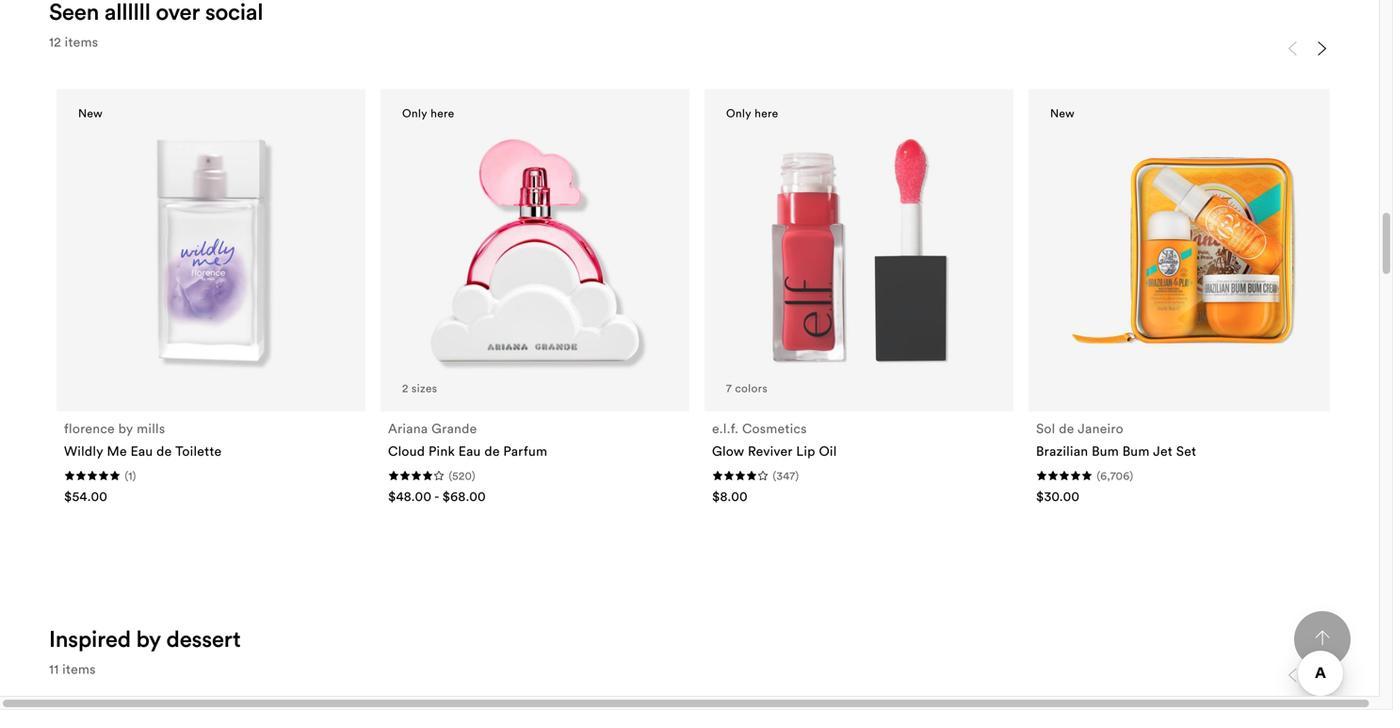 Task type: describe. For each thing, give the bounding box(es) containing it.
next slide image for 11 items
[[1315, 668, 1330, 683]]

1
[[128, 469, 133, 483]]

-
[[434, 488, 439, 505]]

( 1 )
[[125, 469, 136, 483]]

florence by mills wildly me eau de toilette image
[[87, 127, 335, 374]]

ariana
[[388, 420, 428, 437]]

cloud
[[388, 443, 425, 460]]

only here for cosmetics
[[726, 106, 778, 120]]

( 520 )
[[449, 469, 476, 483]]

set
[[1176, 443, 1197, 460]]

oil
[[819, 443, 837, 460]]

grande
[[432, 420, 477, 437]]

7
[[726, 381, 732, 395]]

0 vertical spatial items
[[65, 34, 98, 51]]

by for dessert
[[136, 624, 161, 653]]

12
[[49, 34, 61, 51]]

) for bum
[[1130, 469, 1134, 483]]

) for me
[[133, 469, 136, 483]]

items inside inspired by dessert 11 items
[[62, 661, 96, 678]]

only for e.l.f.
[[726, 106, 752, 120]]

ariana grande cloud pink eau de parfum image
[[411, 127, 659, 374]]

$48.00 - $68.00
[[388, 488, 486, 505]]

2
[[402, 381, 408, 395]]

de inside ariana grande cloud pink eau de parfum
[[484, 443, 500, 460]]

) for lip
[[795, 469, 799, 483]]

eau inside florence by mills wildly me eau de toilette
[[131, 443, 153, 460]]

inspired
[[49, 624, 131, 653]]

previous slide image for 12 items
[[1285, 41, 1300, 56]]

2 sizes
[[402, 381, 437, 395]]

$48.00
[[388, 488, 432, 505]]

( 6,706 )
[[1097, 469, 1134, 483]]

de inside sol de janeiro brazilian bum bum jet set
[[1059, 420, 1074, 437]]

347
[[776, 469, 795, 483]]

( for eau
[[449, 469, 452, 483]]

jet
[[1153, 443, 1173, 460]]

( for lip
[[773, 469, 776, 483]]

glow
[[712, 443, 744, 460]]

e.l.f.
[[712, 420, 739, 437]]

ariana grande cloud pink eau de parfum
[[388, 420, 548, 460]]

here for grande
[[431, 106, 454, 120]]

$68.00
[[442, 488, 486, 505]]

e.l.f. cosmetics glow reviver lip oil
[[712, 420, 837, 460]]

12 items
[[49, 34, 98, 51]]

( 347 )
[[773, 469, 799, 483]]

reviver
[[748, 443, 793, 460]]

new for sol
[[1050, 106, 1075, 120]]

janeiro
[[1078, 420, 1124, 437]]

by for mills
[[118, 420, 133, 437]]

6,706
[[1100, 469, 1130, 483]]

florence
[[64, 420, 115, 437]]

parfum
[[503, 443, 548, 460]]



Task type: locate. For each thing, give the bounding box(es) containing it.
$8.00
[[712, 488, 748, 505]]

next slide image for 12 items
[[1315, 41, 1330, 56]]

next slide image inside inspired by dessert product carousel region
[[1315, 668, 1330, 683]]

1 ) from the left
[[133, 469, 136, 483]]

only here
[[402, 106, 454, 120], [726, 106, 778, 120]]

0 horizontal spatial new
[[78, 106, 103, 120]]

by inside florence by mills wildly me eau de toilette
[[118, 420, 133, 437]]

11
[[49, 661, 59, 678]]

1 only here from the left
[[402, 106, 454, 120]]

0 vertical spatial by
[[118, 420, 133, 437]]

4 ) from the left
[[1130, 469, 1134, 483]]

0 horizontal spatial only here
[[402, 106, 454, 120]]

1 horizontal spatial by
[[136, 624, 161, 653]]

eau
[[131, 443, 153, 460], [459, 443, 481, 460]]

cosmetics
[[742, 420, 807, 437]]

e.l.f. cosmetics glow reviver lip oil image
[[735, 127, 983, 374]]

eau up ( 520 )
[[459, 443, 481, 460]]

) down the 'lip'
[[795, 469, 799, 483]]

inspired by dessert 11 items
[[49, 624, 241, 678]]

de down mills
[[156, 443, 172, 460]]

0 horizontal spatial de
[[156, 443, 172, 460]]

1 horizontal spatial only here
[[726, 106, 778, 120]]

3 ( from the left
[[773, 469, 776, 483]]

)
[[133, 469, 136, 483], [472, 469, 476, 483], [795, 469, 799, 483], [1130, 469, 1134, 483]]

colors
[[735, 381, 768, 395]]

by left dessert
[[136, 624, 161, 653]]

1 vertical spatial next slide image
[[1315, 668, 1330, 683]]

1 here from the left
[[431, 106, 454, 120]]

) down florence by mills wildly me eau de toilette
[[133, 469, 136, 483]]

brazilian
[[1036, 443, 1088, 460]]

1 horizontal spatial bum
[[1123, 443, 1150, 460]]

items right 12
[[65, 34, 98, 51]]

de left parfum
[[484, 443, 500, 460]]

new for florence
[[78, 106, 103, 120]]

2 next slide image from the top
[[1315, 668, 1330, 683]]

1 horizontal spatial new
[[1050, 106, 1075, 120]]

inspired by dessert product carousel region
[[1285, 662, 1330, 692]]

2 new from the left
[[1050, 106, 1075, 120]]

florence by mills wildly me eau de toilette
[[64, 420, 222, 460]]

next slide image
[[1315, 41, 1330, 56], [1315, 668, 1330, 683]]

7 colors
[[726, 381, 768, 395]]

bum down janeiro
[[1092, 443, 1119, 460]]

2 here from the left
[[755, 106, 778, 120]]

$54.00
[[64, 488, 108, 505]]

) down sol de janeiro brazilian bum bum jet set
[[1130, 469, 1134, 483]]

de inside florence by mills wildly me eau de toilette
[[156, 443, 172, 460]]

) up $68.00
[[472, 469, 476, 483]]

2 horizontal spatial de
[[1059, 420, 1074, 437]]

pink
[[429, 443, 455, 460]]

(
[[125, 469, 128, 483], [449, 469, 452, 483], [773, 469, 776, 483], [1097, 469, 1100, 483]]

dessert
[[166, 624, 241, 653]]

items right 11 in the bottom of the page
[[62, 661, 96, 678]]

1 vertical spatial items
[[62, 661, 96, 678]]

3 ) from the left
[[795, 469, 799, 483]]

1 horizontal spatial here
[[755, 106, 778, 120]]

0 horizontal spatial bum
[[1092, 443, 1119, 460]]

mills
[[137, 420, 165, 437]]

1 new from the left
[[78, 106, 103, 120]]

eau inside ariana grande cloud pink eau de parfum
[[459, 443, 481, 460]]

( down sol de janeiro brazilian bum bum jet set
[[1097, 469, 1100, 483]]

( down reviver
[[773, 469, 776, 483]]

1 only from the left
[[402, 106, 428, 120]]

back to top image
[[1315, 631, 1330, 646]]

only here for grande
[[402, 106, 454, 120]]

eau down mills
[[131, 443, 153, 460]]

previous slide image
[[1285, 41, 1300, 56], [1285, 668, 1300, 683]]

only for ariana
[[402, 106, 428, 120]]

bum
[[1092, 443, 1119, 460], [1123, 443, 1150, 460]]

items
[[65, 34, 98, 51], [62, 661, 96, 678]]

4 ( from the left
[[1097, 469, 1100, 483]]

me
[[107, 443, 127, 460]]

2 ( from the left
[[449, 469, 452, 483]]

1 previous slide image from the top
[[1285, 41, 1300, 56]]

de right sol
[[1059, 420, 1074, 437]]

2 previous slide image from the top
[[1285, 668, 1300, 683]]

sol
[[1036, 420, 1055, 437]]

only
[[402, 106, 428, 120], [726, 106, 752, 120]]

2 only from the left
[[726, 106, 752, 120]]

wildly
[[64, 443, 103, 460]]

sol de janeiro brazilian bum bum jet set image
[[1060, 127, 1307, 374]]

here for cosmetics
[[755, 106, 778, 120]]

) for eau
[[472, 469, 476, 483]]

0 horizontal spatial eau
[[131, 443, 153, 460]]

0 vertical spatial previous slide image
[[1285, 41, 1300, 56]]

1 horizontal spatial eau
[[459, 443, 481, 460]]

sizes
[[412, 381, 437, 395]]

2 ) from the left
[[472, 469, 476, 483]]

by
[[118, 420, 133, 437], [136, 624, 161, 653]]

0 horizontal spatial by
[[118, 420, 133, 437]]

de
[[1059, 420, 1074, 437], [156, 443, 172, 460], [484, 443, 500, 460]]

1 vertical spatial by
[[136, 624, 161, 653]]

by inside inspired by dessert 11 items
[[136, 624, 161, 653]]

1 bum from the left
[[1092, 443, 1119, 460]]

1 next slide image from the top
[[1315, 41, 1330, 56]]

by up the me
[[118, 420, 133, 437]]

( up $48.00 - $68.00
[[449, 469, 452, 483]]

2 eau from the left
[[459, 443, 481, 460]]

520
[[452, 469, 472, 483]]

2 only here from the left
[[726, 106, 778, 120]]

1 eau from the left
[[131, 443, 153, 460]]

( for bum
[[1097, 469, 1100, 483]]

1 horizontal spatial only
[[726, 106, 752, 120]]

1 horizontal spatial de
[[484, 443, 500, 460]]

sol de janeiro brazilian bum bum jet set
[[1036, 420, 1197, 460]]

( down the me
[[125, 469, 128, 483]]

lip
[[796, 443, 815, 460]]

0 horizontal spatial only
[[402, 106, 428, 120]]

1 vertical spatial previous slide image
[[1285, 668, 1300, 683]]

seen allllll over social product carousel region
[[49, 35, 1338, 551]]

previous slide image for 11 items
[[1285, 668, 1300, 683]]

1 ( from the left
[[125, 469, 128, 483]]

2 bum from the left
[[1123, 443, 1150, 460]]

here
[[431, 106, 454, 120], [755, 106, 778, 120]]

0 horizontal spatial here
[[431, 106, 454, 120]]

bum left the jet
[[1123, 443, 1150, 460]]

toilette
[[175, 443, 222, 460]]

$30.00
[[1036, 488, 1080, 505]]

0 vertical spatial next slide image
[[1315, 41, 1330, 56]]

( for me
[[125, 469, 128, 483]]

new
[[78, 106, 103, 120], [1050, 106, 1075, 120]]



Task type: vqa. For each thing, say whether or not it's contained in the screenshot.
here for Cosmetics
yes



